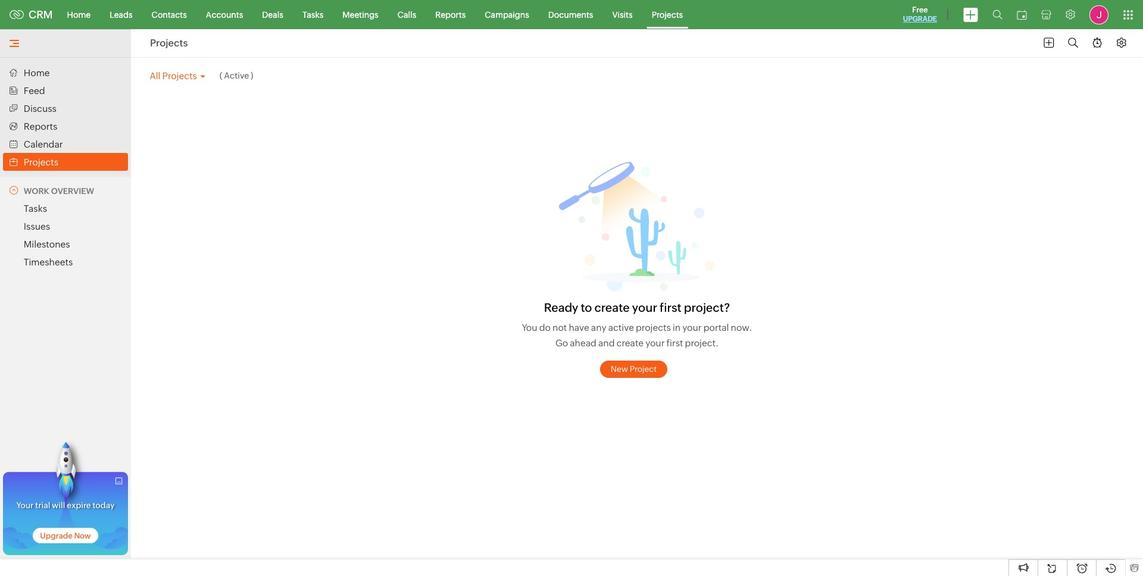 Task type: describe. For each thing, give the bounding box(es) containing it.
leads
[[110, 10, 133, 19]]

contacts link
[[142, 0, 196, 29]]

calendar image
[[1017, 10, 1027, 19]]

profile element
[[1083, 0, 1116, 29]]

tasks link
[[293, 0, 333, 29]]

meetings
[[343, 10, 379, 19]]

free
[[912, 5, 928, 14]]

create menu image
[[964, 7, 978, 22]]

contacts
[[152, 10, 187, 19]]

search element
[[986, 0, 1010, 29]]

reports
[[435, 10, 466, 19]]

campaigns link
[[475, 0, 539, 29]]

home
[[67, 10, 91, 19]]



Task type: vqa. For each thing, say whether or not it's contained in the screenshot.
-None-
no



Task type: locate. For each thing, give the bounding box(es) containing it.
visits
[[612, 10, 633, 19]]

deals
[[262, 10, 283, 19]]

visits link
[[603, 0, 642, 29]]

calls link
[[388, 0, 426, 29]]

create menu element
[[956, 0, 986, 29]]

profile image
[[1090, 5, 1109, 24]]

meetings link
[[333, 0, 388, 29]]

campaigns
[[485, 10, 529, 19]]

documents link
[[539, 0, 603, 29]]

leads link
[[100, 0, 142, 29]]

accounts
[[206, 10, 243, 19]]

free upgrade
[[903, 5, 937, 23]]

crm link
[[10, 8, 53, 21]]

accounts link
[[196, 0, 253, 29]]

documents
[[548, 10, 593, 19]]

search image
[[993, 10, 1003, 20]]

projects link
[[642, 0, 693, 29]]

calls
[[398, 10, 416, 19]]

projects
[[652, 10, 683, 19]]

deals link
[[253, 0, 293, 29]]

tasks
[[302, 10, 324, 19]]

home link
[[58, 0, 100, 29]]

upgrade
[[903, 15, 937, 23]]

reports link
[[426, 0, 475, 29]]

crm
[[29, 8, 53, 21]]



